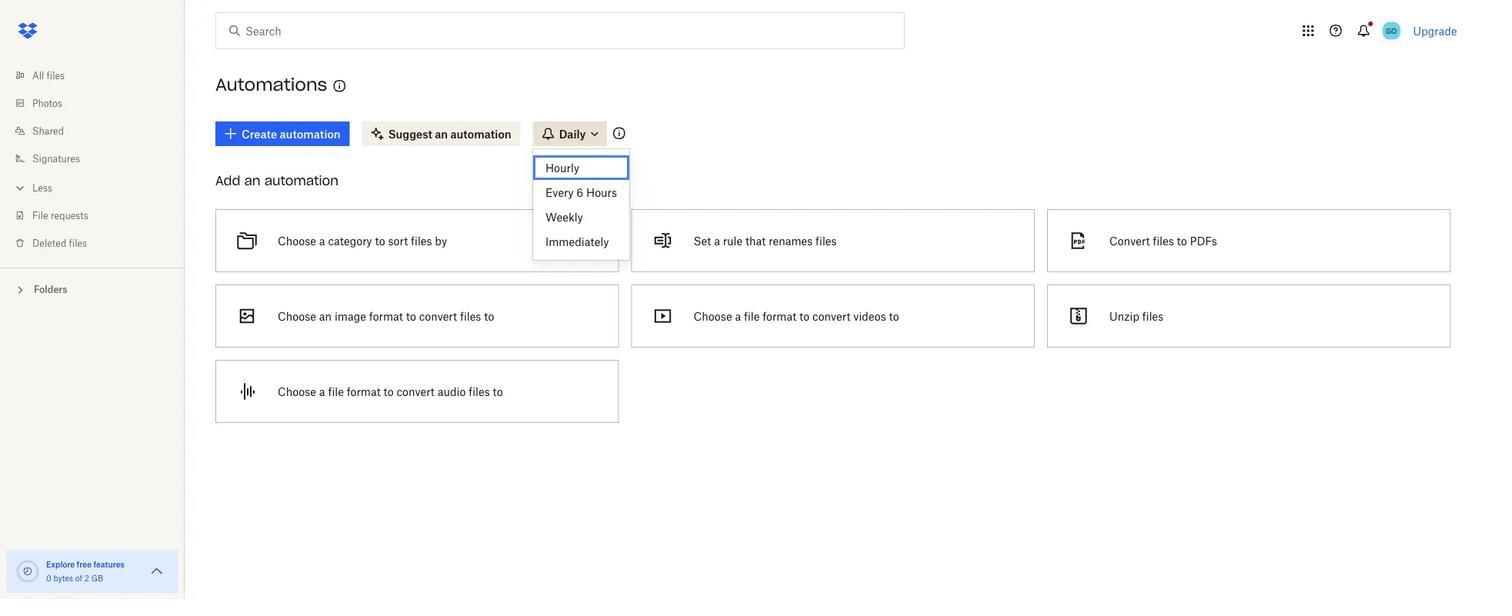 Task type: vqa. For each thing, say whether or not it's contained in the screenshot.
bytes
yes



Task type: describe. For each thing, give the bounding box(es) containing it.
all files link
[[12, 62, 185, 89]]

add an automation main content
[[209, 111, 1495, 599]]

file requests
[[32, 210, 88, 221]]

weekly
[[546, 210, 583, 224]]

format for files
[[369, 310, 403, 323]]

features
[[93, 560, 125, 569]]

explore free features 0 bytes of 2 gb
[[46, 560, 125, 583]]

file requests link
[[12, 202, 185, 229]]

add
[[215, 173, 240, 189]]

a for choose a file format to convert videos to
[[735, 310, 741, 323]]

category
[[328, 234, 372, 247]]

0
[[46, 574, 51, 583]]

choose an image format to convert files to button
[[209, 279, 625, 354]]

unzip files
[[1110, 310, 1164, 323]]

quota usage element
[[15, 559, 40, 584]]

a for choose a file format to convert audio files to
[[319, 385, 325, 398]]

unzip files button
[[1041, 279, 1457, 354]]

photos link
[[12, 89, 185, 117]]

folders
[[34, 284, 67, 296]]

all files
[[32, 70, 65, 81]]

by
[[435, 234, 447, 247]]

less
[[32, 182, 52, 194]]

every 6 hours
[[546, 186, 617, 199]]

choose for choose an image format to convert files to
[[278, 310, 316, 323]]

bytes
[[53, 574, 73, 583]]

choose for choose a category to sort files by
[[278, 234, 316, 247]]

file
[[32, 210, 48, 221]]

immediately
[[546, 235, 609, 248]]

convert for videos
[[813, 310, 851, 323]]

6
[[577, 186, 584, 199]]

photos
[[32, 97, 62, 109]]

convert for files
[[419, 310, 457, 323]]

upgrade link
[[1413, 24, 1458, 37]]

choose a category to sort files by
[[278, 234, 447, 247]]

choose an image format to convert files to
[[278, 310, 494, 323]]

free
[[77, 560, 92, 569]]

explore
[[46, 560, 75, 569]]

set a rule that renames files button
[[625, 203, 1041, 279]]

audio
[[438, 385, 466, 398]]

add an automation
[[215, 173, 339, 189]]

of
[[75, 574, 82, 583]]

all
[[32, 70, 44, 81]]

deleted files link
[[12, 229, 185, 257]]

list containing all files
[[0, 52, 185, 268]]

format for videos
[[763, 310, 797, 323]]

set a rule that renames files
[[694, 234, 837, 247]]

a for set a rule that renames files
[[714, 234, 720, 247]]

deleted files
[[32, 237, 87, 249]]

image
[[335, 310, 366, 323]]



Task type: locate. For each thing, give the bounding box(es) containing it.
a for choose a category to sort files by
[[319, 234, 325, 247]]

to
[[375, 234, 385, 247], [1177, 234, 1187, 247], [406, 310, 416, 323], [484, 310, 494, 323], [800, 310, 810, 323], [889, 310, 899, 323], [384, 385, 394, 398], [493, 385, 503, 398]]

format right image
[[369, 310, 403, 323]]

convert
[[419, 310, 457, 323], [813, 310, 851, 323], [397, 385, 435, 398]]

format down image
[[347, 385, 381, 398]]

automation
[[264, 173, 339, 189]]

less image
[[12, 180, 28, 196]]

convert files to pdfs
[[1110, 234, 1218, 247]]

file down image
[[328, 385, 344, 398]]

file
[[744, 310, 760, 323], [328, 385, 344, 398]]

an inside button
[[319, 310, 332, 323]]

set
[[694, 234, 711, 247]]

1 vertical spatial file
[[328, 385, 344, 398]]

1 vertical spatial an
[[319, 310, 332, 323]]

signatures
[[32, 153, 80, 164]]

file down that
[[744, 310, 760, 323]]

convert left videos in the bottom of the page
[[813, 310, 851, 323]]

choose a file format to convert videos to
[[694, 310, 899, 323]]

hourly
[[546, 161, 580, 174]]

choose
[[278, 234, 316, 247], [278, 310, 316, 323], [694, 310, 732, 323], [278, 385, 316, 398]]

0 horizontal spatial file
[[328, 385, 344, 398]]

an
[[244, 173, 261, 189], [319, 310, 332, 323]]

choose a category to sort files by button
[[209, 203, 625, 279]]

pdfs
[[1190, 234, 1218, 247]]

file inside choose a file format to convert videos to button
[[744, 310, 760, 323]]

signatures link
[[12, 145, 185, 172]]

automations
[[215, 74, 327, 96]]

shared
[[32, 125, 64, 137]]

shared link
[[12, 117, 185, 145]]

requests
[[51, 210, 88, 221]]

0 vertical spatial an
[[244, 173, 261, 189]]

convert
[[1110, 234, 1150, 247]]

a
[[319, 234, 325, 247], [714, 234, 720, 247], [735, 310, 741, 323], [319, 385, 325, 398]]

an right add
[[244, 173, 261, 189]]

convert left audio
[[397, 385, 435, 398]]

choose for choose a file format to convert videos to
[[694, 310, 732, 323]]

files
[[47, 70, 65, 81], [411, 234, 432, 247], [816, 234, 837, 247], [1153, 234, 1174, 247], [69, 237, 87, 249], [460, 310, 481, 323], [1143, 310, 1164, 323], [469, 385, 490, 398]]

2
[[84, 574, 89, 583]]

that
[[746, 234, 766, 247]]

sort
[[388, 234, 408, 247]]

upgrade
[[1413, 24, 1458, 37]]

convert for audio
[[397, 385, 435, 398]]

hours
[[586, 186, 617, 199]]

convert files to pdfs button
[[1041, 203, 1457, 279]]

0 horizontal spatial an
[[244, 173, 261, 189]]

gb
[[91, 574, 103, 583]]

deleted
[[32, 237, 66, 249]]

an left image
[[319, 310, 332, 323]]

file inside choose a file format to convert audio files to button
[[328, 385, 344, 398]]

1 horizontal spatial an
[[319, 310, 332, 323]]

convert down by
[[419, 310, 457, 323]]

file for choose a file format to convert audio files to
[[328, 385, 344, 398]]

an for choose
[[319, 310, 332, 323]]

choose a file format to convert videos to button
[[625, 279, 1041, 354]]

rule
[[723, 234, 743, 247]]

list
[[0, 52, 185, 268]]

an for add
[[244, 173, 261, 189]]

choose a file format to convert audio files to button
[[209, 354, 625, 429]]

click to watch a demo video image
[[330, 77, 349, 95]]

format
[[369, 310, 403, 323], [763, 310, 797, 323], [347, 385, 381, 398]]

format down renames on the top right of the page
[[763, 310, 797, 323]]

1 horizontal spatial file
[[744, 310, 760, 323]]

choose for choose a file format to convert audio files to
[[278, 385, 316, 398]]

choose a file format to convert audio files to
[[278, 385, 503, 398]]

every
[[546, 186, 574, 199]]

file for choose a file format to convert videos to
[[744, 310, 760, 323]]

dropbox image
[[12, 15, 43, 46]]

videos
[[854, 310, 886, 323]]

renames
[[769, 234, 813, 247]]

0 vertical spatial file
[[744, 310, 760, 323]]

unzip
[[1110, 310, 1140, 323]]

folders button
[[0, 278, 185, 301]]

format for audio
[[347, 385, 381, 398]]



